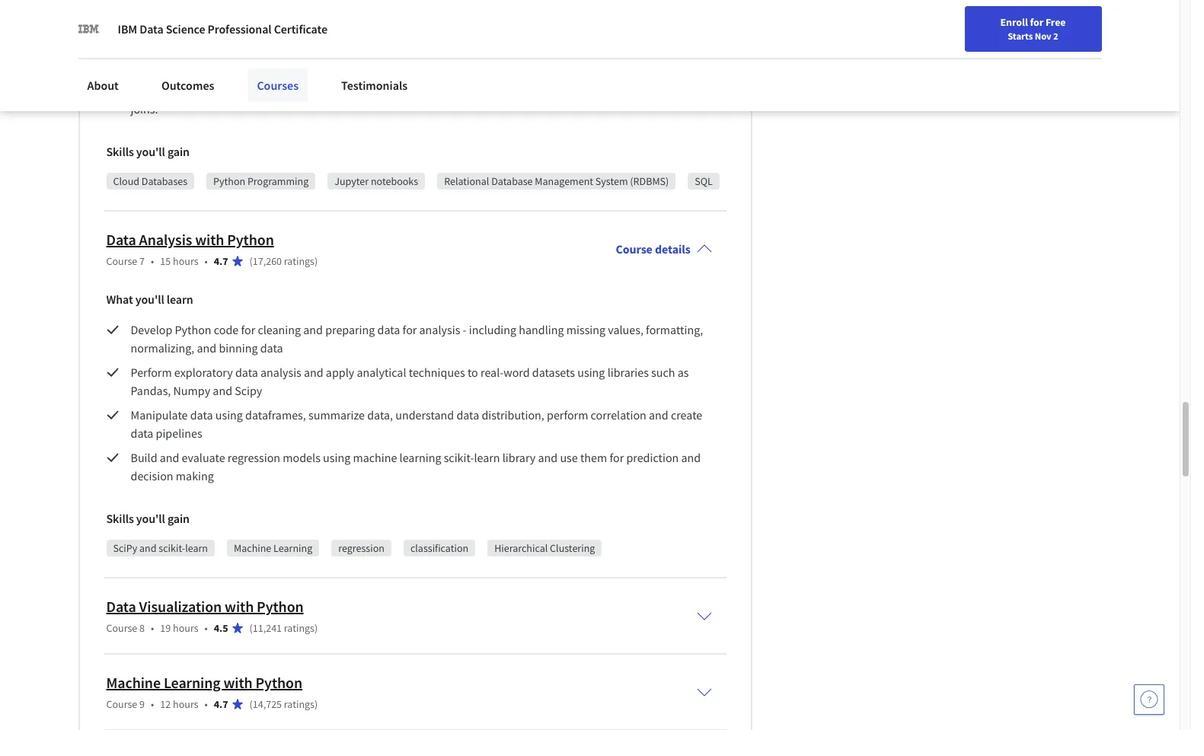 Task type: vqa. For each thing, say whether or not it's contained in the screenshot.
long in the top of the page
no



Task type: describe. For each thing, give the bounding box(es) containing it.
for up binning
[[241, 322, 255, 337]]

0 vertical spatial learn
[[167, 292, 193, 307]]

views,
[[478, 83, 509, 98]]

with for data visualization with python
[[225, 597, 254, 616]]

python.
[[364, 10, 404, 25]]

jupyter
[[335, 174, 369, 188]]

using left dml
[[382, 59, 410, 74]]

apply
[[326, 365, 354, 380]]

dml
[[412, 59, 435, 74]]

relational
[[175, 34, 223, 49]]

2 vertical spatial learn
[[185, 542, 208, 555]]

( 14,725 ratings )
[[249, 698, 318, 711]]

perform exploratory data analysis and apply analytical techniques to real-word datasets using libraries such as pandas, numpy and scipy
[[131, 365, 691, 398]]

what
[[106, 292, 133, 307]]

course for data visualization with python
[[106, 622, 137, 635]]

course for machine learning with python
[[106, 698, 137, 711]]

0 horizontal spatial a
[[166, 34, 172, 49]]

techniques for like
[[398, 83, 455, 98]]

and left 'work'
[[275, 34, 295, 49]]

data visualization with python
[[106, 597, 304, 616]]

such
[[651, 365, 675, 380]]

and inside manipulate data using dataframes, summarize data, understand data distribution, perform correlation and create data pipelines
[[649, 407, 669, 423]]

free
[[1046, 15, 1066, 29]]

course details
[[616, 241, 691, 257]]

learning for machine learning with python
[[164, 673, 221, 692]]

with inside compose more powerful queries with advanced sql techniques like views, transactions, stored procedures, and joins.
[[299, 83, 321, 98]]

ddl
[[459, 34, 480, 49]]

• down data analysis with python link
[[205, 254, 208, 268]]

scipy
[[113, 542, 137, 555]]

outcomes
[[161, 78, 214, 93]]

exploratory
[[174, 365, 233, 380]]

17,260
[[253, 254, 282, 268]]

dataframes,
[[245, 407, 306, 423]]

help center image
[[1140, 691, 1159, 709]]

basic
[[183, 59, 209, 74]]

data down numpy
[[190, 407, 213, 423]]

course 7 • 15 hours •
[[106, 254, 208, 268]]

with for data analysis with python
[[195, 230, 224, 249]]

coursera image
[[18, 12, 115, 37]]

-
[[463, 322, 467, 337]]

create
[[671, 407, 703, 423]]

• left 4.5
[[205, 622, 208, 635]]

ratings for data visualization with python
[[284, 622, 315, 635]]

normalizing,
[[131, 340, 195, 356]]

visualization
[[139, 597, 222, 616]]

compose
[[131, 83, 179, 98]]

sql inside compose more powerful queries with advanced sql techniques like views, transactions, stored procedures, and joins.
[[376, 83, 396, 98]]

about link
[[78, 69, 128, 102]]

2
[[1054, 30, 1059, 42]]

11,241
[[253, 622, 282, 635]]

pandas,
[[131, 383, 171, 398]]

and up create a relational database and work with multiple tables using ddl commands.
[[342, 10, 362, 25]]

python for visualization
[[257, 597, 304, 616]]

system
[[596, 174, 628, 188]]

( for analysis
[[249, 254, 253, 268]]

1 vertical spatial commands.
[[437, 59, 497, 74]]

machine learning
[[234, 542, 312, 555]]

0 vertical spatial commands.
[[482, 34, 542, 49]]

• down machine learning with python
[[205, 698, 208, 711]]

manipulate data using dataframes, summarize data, understand data distribution, perform correlation and create data pipelines
[[131, 407, 705, 441]]

python programming
[[213, 174, 309, 188]]

decision
[[131, 468, 173, 484]]

learn inside build and evaluate regression models using machine learning scikit-learn library and use them for prediction and decision making
[[474, 450, 500, 465]]

management
[[535, 174, 593, 188]]

more
[[181, 83, 208, 98]]

) for data visualization with python
[[315, 622, 318, 635]]

certificate
[[274, 21, 328, 37]]

using up 'work'
[[290, 10, 317, 25]]

) for data analysis with python
[[315, 254, 318, 268]]

transactions,
[[512, 83, 578, 98]]

course inside dropdown button
[[616, 241, 653, 257]]

starts
[[1008, 30, 1033, 42]]

ibm image
[[78, 18, 99, 40]]

gain for you'll
[[168, 511, 190, 526]]

relational database management system (rdbms)
[[444, 174, 669, 188]]

techniques for to
[[409, 365, 465, 380]]

0 vertical spatial to
[[212, 59, 222, 74]]

construct basic to intermediate level sql queries using dml commands.
[[131, 59, 499, 74]]

1 horizontal spatial regression
[[338, 542, 385, 555]]

you'll for what
[[136, 511, 165, 526]]

multiple
[[350, 34, 393, 49]]

cloud databases
[[113, 174, 187, 188]]

with right 'work'
[[325, 34, 347, 49]]

using inside perform exploratory data analysis and apply analytical techniques to real-word datasets using libraries such as pandas, numpy and scipy
[[578, 365, 605, 380]]

• right 8
[[151, 622, 154, 635]]

correlation
[[591, 407, 647, 423]]

advanced
[[324, 83, 373, 98]]

sql right (rdbms)
[[695, 174, 713, 188]]

stored
[[580, 83, 613, 98]]

word
[[504, 365, 530, 380]]

analysis
[[139, 230, 192, 249]]

machine learning with python link
[[106, 673, 302, 692]]

formatting,
[[646, 322, 703, 337]]

courses link
[[248, 69, 308, 102]]

sql right level
[[319, 59, 340, 74]]

scipy and scikit-learn
[[113, 542, 208, 555]]

and left the "use"
[[538, 450, 558, 465]]

database
[[491, 174, 533, 188]]

for up analytical
[[403, 322, 417, 337]]

numpy
[[173, 383, 210, 398]]

regression inside build and evaluate regression models using machine learning scikit-learn library and use them for prediction and decision making
[[228, 450, 280, 465]]

missing
[[567, 322, 606, 337]]

data up build
[[131, 426, 153, 441]]

prediction
[[626, 450, 679, 465]]

ibm
[[118, 21, 137, 37]]

skills you'll gain for what
[[106, 511, 190, 526]]

making
[[176, 468, 214, 484]]

as
[[678, 365, 689, 380]]

scipy
[[235, 383, 262, 398]]

data up the relational
[[172, 10, 195, 25]]

machine learning with python
[[106, 673, 302, 692]]

( for visualization
[[249, 622, 253, 635]]

hours for learning
[[173, 698, 198, 711]]

ibm data science professional certificate
[[118, 21, 328, 37]]

and right prediction
[[681, 450, 701, 465]]

gain for data
[[168, 144, 190, 159]]

python for learning
[[256, 673, 302, 692]]

and inside compose more powerful queries with advanced sql techniques like views, transactions, stored procedures, and joins.
[[678, 83, 698, 98]]

perform
[[547, 407, 588, 423]]

data visualization with python link
[[106, 597, 304, 616]]

show notifications image
[[974, 19, 993, 37]]

learning
[[400, 450, 441, 465]]

using left ddl
[[429, 34, 456, 49]]

code
[[214, 322, 239, 337]]

python for analysis
[[227, 230, 274, 249]]

handling
[[519, 322, 564, 337]]

) for machine learning with python
[[315, 698, 318, 711]]

hours for analysis
[[173, 254, 198, 268]]

details
[[655, 241, 691, 257]]

use
[[560, 450, 578, 465]]

1 vertical spatial scikit-
[[159, 542, 185, 555]]

and left apply on the left
[[304, 365, 323, 380]]

19
[[160, 622, 171, 635]]

0 vertical spatial database
[[240, 10, 287, 25]]

real-
[[481, 365, 504, 380]]

data down cleaning
[[260, 340, 283, 356]]

1 vertical spatial database
[[226, 34, 272, 49]]

courses
[[257, 78, 299, 93]]



Task type: locate. For each thing, give the bounding box(es) containing it.
scikit- inside build and evaluate regression models using machine learning scikit-learn library and use them for prediction and decision making
[[444, 450, 474, 465]]

analysis left -
[[419, 322, 460, 337]]

0 vertical spatial learning
[[274, 542, 312, 555]]

create
[[131, 34, 164, 49]]

1 horizontal spatial queries
[[342, 59, 380, 74]]

data for analysis
[[106, 230, 136, 249]]

2 skills you'll gain from the top
[[106, 511, 190, 526]]

skills you'll gain up scipy and scikit-learn
[[106, 511, 190, 526]]

python inside develop python code for cleaning and preparing data for analysis - including handling missing values, formatting, normalizing, and binning data
[[175, 322, 211, 337]]

learn up data visualization with python
[[185, 542, 208, 555]]

a right create
[[166, 34, 172, 49]]

(rdbms)
[[630, 174, 669, 188]]

scikit- right 'learning'
[[444, 450, 474, 465]]

0 vertical spatial scikit-
[[444, 450, 474, 465]]

queries up testimonials
[[342, 59, 380, 74]]

them
[[580, 450, 607, 465]]

skills you'll gain up cloud databases
[[106, 144, 190, 159]]

skills up cloud at top left
[[106, 144, 134, 159]]

to left 'real-'
[[468, 365, 478, 380]]

12
[[160, 698, 171, 711]]

1 vertical spatial techniques
[[409, 365, 465, 380]]

data analysis with python
[[106, 230, 274, 249]]

using inside manipulate data using dataframes, summarize data, understand data distribution, perform correlation and create data pipelines
[[215, 407, 243, 423]]

you'll up scipy and scikit-learn
[[136, 511, 165, 526]]

with up 4.5
[[225, 597, 254, 616]]

build
[[131, 450, 157, 465]]

1 vertical spatial learning
[[164, 673, 221, 692]]

ratings for machine learning with python
[[284, 698, 315, 711]]

machine
[[234, 542, 271, 555], [106, 673, 161, 692]]

0 vertical spatial queries
[[342, 59, 380, 74]]

2 vertical spatial ratings
[[284, 698, 315, 711]]

powerful
[[211, 83, 256, 98]]

with for machine learning with python
[[224, 673, 253, 692]]

you'll right what
[[135, 292, 164, 307]]

1 horizontal spatial a
[[232, 10, 238, 25]]

1 horizontal spatial machine
[[234, 542, 271, 555]]

0 vertical spatial analysis
[[419, 322, 460, 337]]

with down construct basic to intermediate level sql queries using dml commands.
[[299, 83, 321, 98]]

1 vertical spatial queries
[[259, 83, 296, 98]]

within
[[197, 10, 229, 25]]

1 4.7 from the top
[[214, 254, 228, 268]]

queries down intermediate
[[259, 83, 296, 98]]

0 vertical spatial skills
[[106, 144, 134, 159]]

analysis up scipy
[[261, 365, 301, 380]]

( for learning
[[249, 698, 253, 711]]

for inside build and evaluate regression models using machine learning scikit-learn library and use them for prediction and decision making
[[610, 450, 624, 465]]

1 vertical spatial to
[[468, 365, 478, 380]]

1 vertical spatial regression
[[338, 542, 385, 555]]

0 vertical spatial hours
[[173, 254, 198, 268]]

joins.
[[131, 101, 158, 116]]

1 ) from the top
[[315, 254, 318, 268]]

3 ) from the top
[[315, 698, 318, 711]]

and right scipy
[[139, 542, 157, 555]]

• right 9
[[151, 698, 154, 711]]

9
[[139, 698, 145, 711]]

analyze data within a database using sql and python.
[[131, 10, 404, 25]]

testimonials
[[341, 78, 408, 93]]

analytical
[[357, 365, 406, 380]]

1 vertical spatial analysis
[[261, 365, 301, 380]]

python up ( 14,725 ratings )
[[256, 673, 302, 692]]

library
[[503, 450, 536, 465]]

tables
[[395, 34, 426, 49]]

gain up scipy and scikit-learn
[[168, 511, 190, 526]]

including
[[469, 322, 517, 337]]

2 vertical spatial )
[[315, 698, 318, 711]]

queries
[[342, 59, 380, 74], [259, 83, 296, 98]]

using inside build and evaluate regression models using machine learning scikit-learn library and use them for prediction and decision making
[[323, 450, 351, 465]]

1 vertical spatial machine
[[106, 673, 161, 692]]

1 vertical spatial skills you'll gain
[[106, 511, 190, 526]]

course details button
[[604, 220, 724, 278]]

0 vertical spatial machine
[[234, 542, 271, 555]]

1 vertical spatial hours
[[173, 622, 198, 635]]

summarize
[[308, 407, 365, 423]]

for right the them
[[610, 450, 624, 465]]

2 4.7 from the top
[[214, 698, 228, 711]]

create a relational database and work with multiple tables using ddl commands.
[[131, 34, 544, 49]]

2 vertical spatial you'll
[[136, 511, 165, 526]]

data right 'understand'
[[457, 407, 479, 423]]

0 horizontal spatial learning
[[164, 673, 221, 692]]

sql up create a relational database and work with multiple tables using ddl commands.
[[320, 10, 340, 25]]

2 ratings from the top
[[284, 622, 315, 635]]

course
[[616, 241, 653, 257], [106, 254, 137, 268], [106, 622, 137, 635], [106, 698, 137, 711]]

pipelines
[[156, 426, 202, 441]]

0 vertical spatial 4.7
[[214, 254, 228, 268]]

models
[[283, 450, 321, 465]]

1 vertical spatial a
[[166, 34, 172, 49]]

1 vertical spatial 4.7
[[214, 698, 228, 711]]

4.7 down data analysis with python link
[[214, 254, 228, 268]]

with up ( 14,725 ratings )
[[224, 673, 253, 692]]

0 vertical spatial (
[[249, 254, 253, 268]]

and up exploratory
[[197, 340, 217, 356]]

1 vertical spatial )
[[315, 622, 318, 635]]

0 vertical spatial )
[[315, 254, 318, 268]]

0 horizontal spatial queries
[[259, 83, 296, 98]]

what you'll learn
[[106, 292, 193, 307]]

course 8 • 19 hours •
[[106, 622, 208, 635]]

1 vertical spatial data
[[106, 230, 136, 249]]

you'll
[[136, 144, 165, 159], [135, 292, 164, 307], [136, 511, 165, 526]]

python up ( 11,241 ratings )
[[257, 597, 304, 616]]

machine up data visualization with python
[[234, 542, 271, 555]]

data
[[140, 21, 163, 37], [106, 230, 136, 249], [106, 597, 136, 616]]

( 17,260 ratings )
[[249, 254, 318, 268]]

course for data analysis with python
[[106, 254, 137, 268]]

2 ) from the top
[[315, 622, 318, 635]]

1 horizontal spatial learning
[[274, 542, 312, 555]]

techniques inside compose more powerful queries with advanced sql techniques like views, transactions, stored procedures, and joins.
[[398, 83, 455, 98]]

data inside perform exploratory data analysis and apply analytical techniques to real-word datasets using libraries such as pandas, numpy and scipy
[[235, 365, 258, 380]]

using left libraries
[[578, 365, 605, 380]]

compose more powerful queries with advanced sql techniques like views, transactions, stored procedures, and joins.
[[131, 83, 700, 116]]

analyze
[[131, 10, 170, 25]]

using down scipy
[[215, 407, 243, 423]]

• right 7
[[151, 254, 154, 268]]

ratings right 17,260
[[284, 254, 315, 268]]

machine for machine learning
[[234, 542, 271, 555]]

14,725
[[253, 698, 282, 711]]

hours right 15
[[173, 254, 198, 268]]

course left 7
[[106, 254, 137, 268]]

2 gain from the top
[[168, 511, 190, 526]]

science
[[166, 21, 205, 37]]

0 horizontal spatial machine
[[106, 673, 161, 692]]

0 vertical spatial skills you'll gain
[[106, 144, 190, 159]]

develop
[[131, 322, 172, 337]]

and up decision
[[160, 450, 179, 465]]

data right preparing
[[377, 322, 400, 337]]

techniques down develop python code for cleaning and preparing data for analysis - including handling missing values, formatting, normalizing, and binning data
[[409, 365, 465, 380]]

analysis inside perform exploratory data analysis and apply analytical techniques to real-word datasets using libraries such as pandas, numpy and scipy
[[261, 365, 301, 380]]

1 horizontal spatial scikit-
[[444, 450, 474, 465]]

3 ( from the top
[[249, 698, 253, 711]]

about
[[87, 78, 119, 93]]

learn left library on the bottom of the page
[[474, 450, 500, 465]]

course left details
[[616, 241, 653, 257]]

cleaning
[[258, 322, 301, 337]]

1 vertical spatial (
[[249, 622, 253, 635]]

menu item
[[860, 15, 958, 65]]

0 horizontal spatial analysis
[[261, 365, 301, 380]]

skills
[[106, 144, 134, 159], [106, 511, 134, 526]]

1 skills from the top
[[106, 144, 134, 159]]

1 vertical spatial you'll
[[135, 292, 164, 307]]

techniques inside perform exploratory data analysis and apply analytical techniques to real-word datasets using libraries such as pandas, numpy and scipy
[[409, 365, 465, 380]]

analysis inside develop python code for cleaning and preparing data for analysis - including handling missing values, formatting, normalizing, and binning data
[[419, 322, 460, 337]]

to
[[212, 59, 222, 74], [468, 365, 478, 380]]

with
[[325, 34, 347, 49], [299, 83, 321, 98], [195, 230, 224, 249], [225, 597, 254, 616], [224, 673, 253, 692]]

1 horizontal spatial to
[[468, 365, 478, 380]]

ratings for data analysis with python
[[284, 254, 315, 268]]

2 skills from the top
[[106, 511, 134, 526]]

0 vertical spatial techniques
[[398, 83, 455, 98]]

( 11,241 ratings )
[[249, 622, 318, 635]]

0 horizontal spatial to
[[212, 59, 222, 74]]

cloud
[[113, 174, 139, 188]]

ratings right 14,725
[[284, 698, 315, 711]]

None search field
[[217, 10, 552, 40]]

python left code
[[175, 322, 211, 337]]

sql right advanced
[[376, 83, 396, 98]]

manipulate
[[131, 407, 188, 423]]

intermediate
[[225, 59, 290, 74]]

to right basic
[[212, 59, 222, 74]]

( down data analysis with python
[[249, 254, 253, 268]]

1 vertical spatial learn
[[474, 450, 500, 465]]

4.7
[[214, 254, 228, 268], [214, 698, 228, 711]]

python
[[213, 174, 245, 188], [227, 230, 274, 249], [175, 322, 211, 337], [257, 597, 304, 616], [256, 673, 302, 692]]

and left scipy
[[213, 383, 232, 398]]

skills for what
[[106, 511, 134, 526]]

classification
[[411, 542, 469, 555]]

python left "programming" on the left
[[213, 174, 245, 188]]

1 horizontal spatial analysis
[[419, 322, 460, 337]]

analysis
[[419, 322, 460, 337], [261, 365, 301, 380]]

for up nov
[[1030, 15, 1044, 29]]

skills up scipy
[[106, 511, 134, 526]]

1 hours from the top
[[173, 254, 198, 268]]

and left create
[[649, 407, 669, 423]]

) right 17,260
[[315, 254, 318, 268]]

gain up databases
[[168, 144, 190, 159]]

python up 17,260
[[227, 230, 274, 249]]

libraries
[[608, 365, 649, 380]]

1 gain from the top
[[168, 144, 190, 159]]

15
[[160, 254, 171, 268]]

( down machine learning with python
[[249, 698, 253, 711]]

hours for visualization
[[173, 622, 198, 635]]

datasets
[[532, 365, 575, 380]]

and right the procedures,
[[678, 83, 698, 98]]

using right models
[[323, 450, 351, 465]]

0 vertical spatial regression
[[228, 450, 280, 465]]

3 hours from the top
[[173, 698, 198, 711]]

data
[[172, 10, 195, 25], [377, 322, 400, 337], [260, 340, 283, 356], [235, 365, 258, 380], [190, 407, 213, 423], [457, 407, 479, 423], [131, 426, 153, 441]]

3 ratings from the top
[[284, 698, 315, 711]]

data up course 7 • 15 hours •
[[106, 230, 136, 249]]

2 vertical spatial (
[[249, 698, 253, 711]]

1 skills you'll gain from the top
[[106, 144, 190, 159]]

) right 14,725
[[315, 698, 318, 711]]

data for visualization
[[106, 597, 136, 616]]

commands. up like
[[437, 59, 497, 74]]

1 vertical spatial skills
[[106, 511, 134, 526]]

8
[[139, 622, 145, 635]]

course 9 • 12 hours •
[[106, 698, 208, 711]]

) right 11,241
[[315, 622, 318, 635]]

techniques
[[398, 83, 455, 98], [409, 365, 465, 380]]

professional
[[208, 21, 272, 37]]

a right "within"
[[232, 10, 238, 25]]

and right cleaning
[[303, 322, 323, 337]]

course left 8
[[106, 622, 137, 635]]

hours right 12
[[173, 698, 198, 711]]

2 vertical spatial data
[[106, 597, 136, 616]]

queries inside compose more powerful queries with advanced sql techniques like views, transactions, stored procedures, and joins.
[[259, 83, 296, 98]]

to inside perform exploratory data analysis and apply analytical techniques to real-word datasets using libraries such as pandas, numpy and scipy
[[468, 365, 478, 380]]

hours right 19 in the bottom left of the page
[[173, 622, 198, 635]]

nov
[[1035, 30, 1052, 42]]

you'll up cloud databases
[[136, 144, 165, 159]]

machine
[[353, 450, 397, 465]]

techniques down dml
[[398, 83, 455, 98]]

with right 'analysis'
[[195, 230, 224, 249]]

skills you'll gain for analyze
[[106, 144, 190, 159]]

1 ratings from the top
[[284, 254, 315, 268]]

learning for machine learning
[[274, 542, 312, 555]]

2 hours from the top
[[173, 622, 198, 635]]

learn down 15
[[167, 292, 193, 307]]

databases
[[142, 174, 187, 188]]

1 ( from the top
[[249, 254, 253, 268]]

0 vertical spatial data
[[140, 21, 163, 37]]

0 vertical spatial you'll
[[136, 144, 165, 159]]

scikit- right scipy
[[159, 542, 185, 555]]

data up scipy
[[235, 365, 258, 380]]

4.7 for analysis
[[214, 254, 228, 268]]

machine for machine learning with python
[[106, 673, 161, 692]]

( right 4.5
[[249, 622, 253, 635]]

notebooks
[[371, 174, 418, 188]]

for inside enroll for free starts nov 2
[[1030, 15, 1044, 29]]

hierarchical
[[494, 542, 548, 555]]

you'll for analyze
[[136, 144, 165, 159]]

ratings right 11,241
[[284, 622, 315, 635]]

preparing
[[325, 322, 375, 337]]

1 vertical spatial gain
[[168, 511, 190, 526]]

4.7 down machine learning with python
[[214, 698, 228, 711]]

course left 9
[[106, 698, 137, 711]]

•
[[151, 254, 154, 268], [205, 254, 208, 268], [151, 622, 154, 635], [205, 622, 208, 635], [151, 698, 154, 711], [205, 698, 208, 711]]

0 horizontal spatial regression
[[228, 450, 280, 465]]

commands. right ddl
[[482, 34, 542, 49]]

sql
[[320, 10, 340, 25], [319, 59, 340, 74], [376, 83, 396, 98], [695, 174, 713, 188]]

hierarchical clustering
[[494, 542, 595, 555]]

0 horizontal spatial scikit-
[[159, 542, 185, 555]]

0 vertical spatial gain
[[168, 144, 190, 159]]

)
[[315, 254, 318, 268], [315, 622, 318, 635], [315, 698, 318, 711]]

data right the ibm at top
[[140, 21, 163, 37]]

4.7 for learning
[[214, 698, 228, 711]]

skills for analyze
[[106, 144, 134, 159]]

jupyter notebooks
[[335, 174, 418, 188]]

1 vertical spatial ratings
[[284, 622, 315, 635]]

4.5
[[214, 622, 228, 635]]

2 ( from the top
[[249, 622, 253, 635]]

0 vertical spatial ratings
[[284, 254, 315, 268]]

2 vertical spatial hours
[[173, 698, 198, 711]]

data up the course 8 • 19 hours •
[[106, 597, 136, 616]]

machine up 9
[[106, 673, 161, 692]]

0 vertical spatial a
[[232, 10, 238, 25]]

testimonials link
[[332, 69, 417, 102]]

values,
[[608, 322, 644, 337]]

for
[[1030, 15, 1044, 29], [241, 322, 255, 337], [403, 322, 417, 337], [610, 450, 624, 465]]



